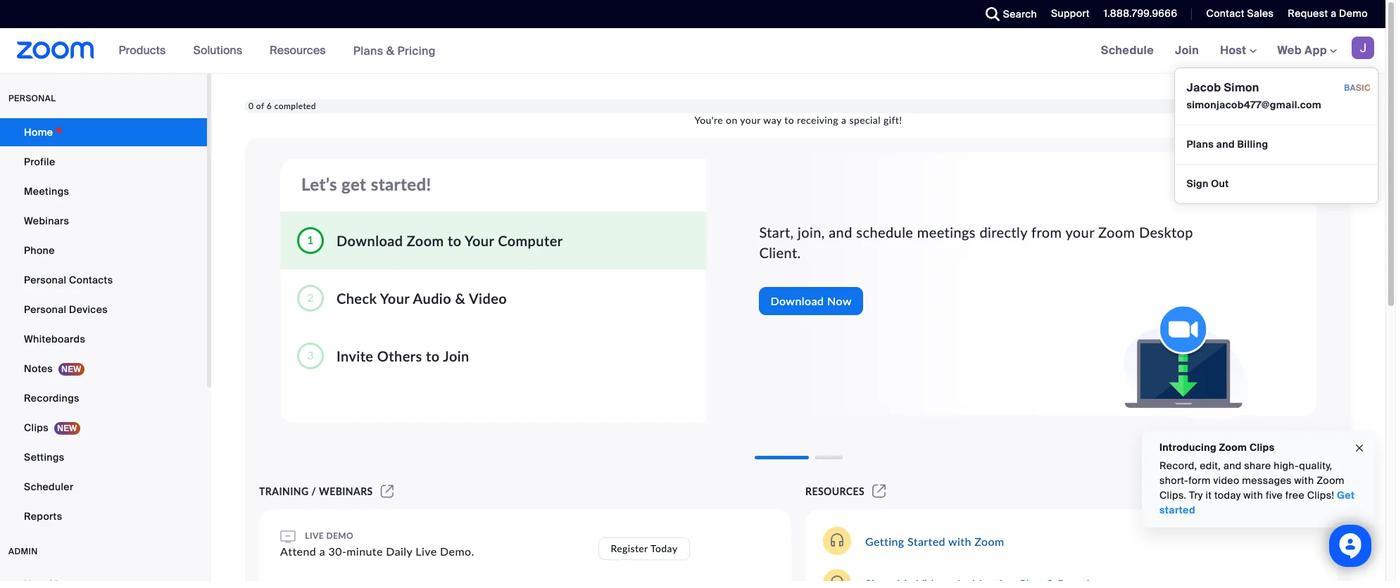 Task type: describe. For each thing, give the bounding box(es) containing it.
check your audio & video
[[337, 290, 507, 307]]

getting started with zoom
[[865, 535, 1005, 548]]

zoom logo image
[[17, 42, 94, 59]]

request
[[1288, 7, 1328, 20]]

download for download zoom to your computer
[[337, 232, 403, 249]]

way
[[764, 114, 782, 126]]

to for download zoom to your computer
[[448, 232, 462, 249]]

high-
[[1274, 460, 1299, 473]]

introducing zoom clips
[[1160, 442, 1275, 454]]

clips inside personal menu menu
[[24, 422, 49, 434]]

plans for plans & pricing
[[353, 43, 383, 58]]

solutions
[[193, 43, 242, 58]]

web app
[[1278, 43, 1327, 58]]

host
[[1220, 43, 1250, 58]]

notes link
[[0, 355, 207, 383]]

products
[[119, 43, 166, 58]]

get
[[1337, 489, 1355, 502]]

zoom inside the record, edit, and share high-quality, short-form video messages with zoom clips. try it today with five free clips!
[[1317, 475, 1345, 487]]

zoom inside start, join, and schedule meetings directly from your zoom desktop client.
[[1098, 224, 1135, 241]]

join inside meetings navigation
[[1175, 43, 1199, 58]]

1.888.799.9666
[[1104, 7, 1178, 20]]

search
[[1003, 8, 1037, 20]]

0 vertical spatial your
[[465, 232, 494, 249]]

whiteboards
[[24, 333, 85, 346]]

short-
[[1160, 475, 1189, 487]]

try
[[1189, 489, 1203, 502]]

free
[[1286, 489, 1305, 502]]

basic
[[1344, 82, 1371, 94]]

0 of 6 completed you're on your way to receiving a special gift!
[[249, 101, 902, 126]]

notes
[[24, 363, 53, 375]]

admin
[[8, 546, 38, 558]]

reports
[[24, 511, 62, 523]]

personal contacts
[[24, 274, 113, 287]]

a for request a demo
[[1331, 7, 1337, 20]]

special
[[850, 114, 881, 126]]

messages
[[1242, 475, 1292, 487]]

desktop
[[1139, 224, 1194, 241]]

1 vertical spatial your
[[380, 290, 410, 307]]

1
[[307, 233, 314, 246]]

jacob simon menu
[[1175, 68, 1379, 204]]

download now button
[[759, 287, 863, 316]]

scheduler link
[[0, 473, 207, 501]]

daily
[[386, 545, 413, 558]]

personal devices
[[24, 303, 108, 316]]

get started
[[1160, 489, 1355, 517]]

whiteboards link
[[0, 325, 207, 353]]

clips link
[[0, 414, 207, 442]]

plans and billing link
[[1176, 130, 1378, 158]]

contacts
[[69, 274, 113, 287]]

host button
[[1220, 43, 1257, 58]]

window new image
[[379, 486, 396, 498]]

clips.
[[1160, 489, 1187, 502]]

check
[[337, 290, 377, 307]]

simonjacob477@gmail.com
[[1187, 99, 1322, 111]]

solutions button
[[193, 28, 249, 73]]

reports link
[[0, 503, 207, 531]]

meetings link
[[0, 177, 207, 206]]

video
[[469, 290, 507, 307]]

personal
[[8, 93, 56, 104]]

training / webinars
[[259, 486, 373, 498]]

download for download now
[[771, 294, 824, 308]]

a inside 0 of 6 completed you're on your way to receiving a special gift!
[[842, 114, 847, 126]]

let's get started!
[[301, 174, 431, 194]]

pricing
[[397, 43, 436, 58]]

profile picture image
[[1352, 37, 1375, 59]]

search button
[[975, 0, 1041, 28]]

your inside 0 of 6 completed you're on your way to receiving a special gift!
[[740, 114, 761, 126]]

meetings
[[917, 224, 976, 241]]

personal for personal devices
[[24, 303, 66, 316]]

zoom up the check your audio & video
[[407, 232, 444, 249]]

1 horizontal spatial clips
[[1250, 442, 1275, 454]]

schedule
[[857, 224, 914, 241]]

and for start, join, and schedule meetings directly from your zoom desktop client.
[[829, 224, 853, 241]]

0
[[249, 101, 254, 111]]

join,
[[798, 224, 825, 241]]

schedule
[[1101, 43, 1154, 58]]

devices
[[69, 303, 108, 316]]

/
[[311, 486, 316, 498]]

register today button
[[599, 538, 690, 560]]

zoom up edit,
[[1219, 442, 1247, 454]]

and inside jacob simon menu
[[1217, 138, 1235, 151]]

plans and billing
[[1187, 138, 1269, 151]]

getting started with zoom link
[[865, 535, 1005, 548]]

live
[[416, 545, 437, 558]]

plans & pricing
[[353, 43, 436, 58]]

6
[[267, 101, 272, 111]]

sign out link
[[1176, 170, 1378, 198]]

simon
[[1224, 80, 1260, 95]]

resources
[[270, 43, 326, 58]]

directly
[[980, 224, 1028, 241]]

on
[[726, 114, 738, 126]]

2 vertical spatial with
[[949, 535, 972, 548]]



Task type: vqa. For each thing, say whether or not it's contained in the screenshot.


Task type: locate. For each thing, give the bounding box(es) containing it.
today
[[651, 543, 678, 555]]

demo.
[[440, 545, 474, 558]]

zoom up clips!
[[1317, 475, 1345, 487]]

&
[[386, 43, 395, 58], [455, 290, 466, 307]]

1 horizontal spatial your
[[465, 232, 494, 249]]

share
[[1244, 460, 1271, 473]]

quality,
[[1299, 460, 1333, 473]]

you're
[[695, 114, 723, 126]]

plans inside plans and billing link
[[1187, 138, 1214, 151]]

1 horizontal spatial &
[[455, 290, 466, 307]]

from
[[1032, 224, 1062, 241]]

support
[[1051, 7, 1090, 20]]

0 vertical spatial clips
[[24, 422, 49, 434]]

1 vertical spatial and
[[829, 224, 853, 241]]

download down let's get started!
[[337, 232, 403, 249]]

start,
[[759, 224, 794, 241]]

0 horizontal spatial join
[[443, 348, 470, 364]]

0 vertical spatial join
[[1175, 43, 1199, 58]]

your right from
[[1066, 224, 1095, 241]]

with down messages
[[1244, 489, 1263, 502]]

contact sales
[[1207, 7, 1274, 20]]

1 vertical spatial join
[[443, 348, 470, 364]]

register
[[611, 543, 648, 555]]

2 vertical spatial a
[[319, 545, 325, 558]]

invite
[[337, 348, 373, 364]]

1 vertical spatial your
[[1066, 224, 1095, 241]]

personal menu menu
[[0, 118, 207, 532]]

1 horizontal spatial to
[[448, 232, 462, 249]]

3
[[307, 349, 314, 362]]

0 vertical spatial your
[[740, 114, 761, 126]]

attend
[[280, 545, 316, 558]]

plans for plans and billing
[[1187, 138, 1214, 151]]

1 vertical spatial clips
[[1250, 442, 1275, 454]]

to for invite others to join
[[426, 348, 440, 364]]

1 vertical spatial &
[[455, 290, 466, 307]]

a left "special"
[[842, 114, 847, 126]]

2 vertical spatial to
[[426, 348, 440, 364]]

attend a 30-minute daily live demo.
[[280, 545, 474, 558]]

with right started
[[949, 535, 972, 548]]

resources button
[[270, 28, 332, 73]]

training
[[259, 486, 309, 498]]

gift!
[[884, 114, 902, 126]]

settings
[[24, 451, 64, 464]]

started!
[[371, 174, 431, 194]]

invite others to join
[[337, 348, 470, 364]]

webinars
[[24, 215, 69, 227]]

and inside the record, edit, and share high-quality, short-form video messages with zoom clips. try it today with five free clips!
[[1224, 460, 1242, 473]]

live
[[305, 531, 324, 542]]

zoom left desktop on the right of the page
[[1098, 224, 1135, 241]]

web app button
[[1278, 43, 1337, 58]]

1 vertical spatial personal
[[24, 303, 66, 316]]

personal down phone
[[24, 274, 66, 287]]

download left now
[[771, 294, 824, 308]]

form
[[1189, 475, 1211, 487]]

window new image
[[870, 486, 888, 498]]

0 horizontal spatial clips
[[24, 422, 49, 434]]

2 horizontal spatial with
[[1295, 475, 1314, 487]]

0 vertical spatial a
[[1331, 7, 1337, 20]]

0 vertical spatial to
[[785, 114, 794, 126]]

1 vertical spatial a
[[842, 114, 847, 126]]

plans
[[353, 43, 383, 58], [1187, 138, 1214, 151]]

plans & pricing link
[[353, 43, 436, 58], [353, 43, 436, 58]]

receiving
[[797, 114, 839, 126]]

get
[[342, 174, 366, 194]]

0 vertical spatial plans
[[353, 43, 383, 58]]

0 vertical spatial with
[[1295, 475, 1314, 487]]

your
[[465, 232, 494, 249], [380, 290, 410, 307]]

0 vertical spatial &
[[386, 43, 395, 58]]

live demo
[[303, 531, 354, 542]]

1 horizontal spatial your
[[1066, 224, 1095, 241]]

sign out
[[1187, 177, 1229, 190]]

your right on
[[740, 114, 761, 126]]

clips up settings
[[24, 422, 49, 434]]

0 vertical spatial personal
[[24, 274, 66, 287]]

app
[[1305, 43, 1327, 58]]

now
[[827, 294, 852, 308]]

1 vertical spatial to
[[448, 232, 462, 249]]

1 horizontal spatial join
[[1175, 43, 1199, 58]]

0 horizontal spatial plans
[[353, 43, 383, 58]]

sales
[[1247, 7, 1274, 20]]

2 vertical spatial and
[[1224, 460, 1242, 473]]

edit,
[[1200, 460, 1221, 473]]

and left billing
[[1217, 138, 1235, 151]]

0 vertical spatial download
[[337, 232, 403, 249]]

banner containing products
[[0, 28, 1386, 204]]

start, join, and schedule meetings directly from your zoom desktop client.
[[759, 224, 1194, 261]]

close image
[[1354, 441, 1365, 457]]

five
[[1266, 489, 1283, 502]]

join link
[[1165, 28, 1210, 73]]

and
[[1217, 138, 1235, 151], [829, 224, 853, 241], [1224, 460, 1242, 473]]

web
[[1278, 43, 1302, 58]]

products button
[[119, 28, 172, 73]]

recordings
[[24, 392, 79, 405]]

2 horizontal spatial a
[[1331, 7, 1337, 20]]

to up audio
[[448, 232, 462, 249]]

to inside 0 of 6 completed you're on your way to receiving a special gift!
[[785, 114, 794, 126]]

1 vertical spatial download
[[771, 294, 824, 308]]

webinars link
[[0, 207, 207, 235]]

0 horizontal spatial a
[[319, 545, 325, 558]]

personal up "whiteboards"
[[24, 303, 66, 316]]

and up video
[[1224, 460, 1242, 473]]

to
[[785, 114, 794, 126], [448, 232, 462, 249], [426, 348, 440, 364]]

to right 'way'
[[785, 114, 794, 126]]

1 horizontal spatial a
[[842, 114, 847, 126]]

personal for personal contacts
[[24, 274, 66, 287]]

clips up share
[[1250, 442, 1275, 454]]

jacob simon simonjacob477@gmail.com
[[1187, 80, 1322, 111]]

1 personal from the top
[[24, 274, 66, 287]]

1 vertical spatial plans
[[1187, 138, 1214, 151]]

download
[[337, 232, 403, 249], [771, 294, 824, 308]]

1 horizontal spatial plans
[[1187, 138, 1214, 151]]

sign
[[1187, 177, 1209, 190]]

join right the others
[[443, 348, 470, 364]]

plans left pricing
[[353, 43, 383, 58]]

& left video
[[455, 290, 466, 307]]

scheduler
[[24, 481, 74, 494]]

banner
[[0, 28, 1386, 204]]

schedule link
[[1091, 28, 1165, 73]]

1 horizontal spatial with
[[1244, 489, 1263, 502]]

0 horizontal spatial your
[[380, 290, 410, 307]]

computer
[[498, 232, 563, 249]]

0 horizontal spatial with
[[949, 535, 972, 548]]

video
[[1214, 475, 1240, 487]]

plans up sign at the top of page
[[1187, 138, 1214, 151]]

profile
[[24, 156, 55, 168]]

started
[[1160, 504, 1196, 517]]

a left 'demo'
[[1331, 7, 1337, 20]]

download zoom to your computer
[[337, 232, 563, 249]]

product information navigation
[[108, 28, 446, 74]]

1 horizontal spatial download
[[771, 294, 824, 308]]

and right join,
[[829, 224, 853, 241]]

with up free
[[1295, 475, 1314, 487]]

and for record, edit, and share high-quality, short-form video messages with zoom clips. try it today with five free clips!
[[1224, 460, 1242, 473]]

your
[[740, 114, 761, 126], [1066, 224, 1095, 241]]

personal devices link
[[0, 296, 207, 324]]

& left pricing
[[386, 43, 395, 58]]

demo
[[1339, 7, 1368, 20]]

download now
[[771, 294, 852, 308]]

and inside start, join, and schedule meetings directly from your zoom desktop client.
[[829, 224, 853, 241]]

phone
[[24, 244, 55, 257]]

1 vertical spatial with
[[1244, 489, 1263, 502]]

0 horizontal spatial download
[[337, 232, 403, 249]]

zoom right started
[[975, 535, 1005, 548]]

your left audio
[[380, 290, 410, 307]]

a for attend a 30-minute daily live demo.
[[319, 545, 325, 558]]

jacob
[[1187, 80, 1221, 95]]

completed
[[274, 101, 316, 111]]

a left '30-'
[[319, 545, 325, 558]]

2 horizontal spatial to
[[785, 114, 794, 126]]

a
[[1331, 7, 1337, 20], [842, 114, 847, 126], [319, 545, 325, 558]]

demo
[[326, 531, 354, 542]]

meetings navigation
[[1091, 28, 1386, 204]]

out
[[1211, 177, 1229, 190]]

today
[[1215, 489, 1241, 502]]

of
[[256, 101, 264, 111]]

download inside button
[[771, 294, 824, 308]]

0 horizontal spatial &
[[386, 43, 395, 58]]

record, edit, and share high-quality, short-form video messages with zoom clips. try it today with five free clips!
[[1160, 460, 1345, 502]]

& inside the product information navigation
[[386, 43, 395, 58]]

0 horizontal spatial your
[[740, 114, 761, 126]]

0 horizontal spatial to
[[426, 348, 440, 364]]

your left computer
[[465, 232, 494, 249]]

plans inside the product information navigation
[[353, 43, 383, 58]]

your inside start, join, and schedule meetings directly from your zoom desktop client.
[[1066, 224, 1095, 241]]

to right the others
[[426, 348, 440, 364]]

join up 'jacob'
[[1175, 43, 1199, 58]]

billing
[[1238, 138, 1269, 151]]

others
[[377, 348, 422, 364]]

0 vertical spatial and
[[1217, 138, 1235, 151]]

2 personal from the top
[[24, 303, 66, 316]]

contact
[[1207, 7, 1245, 20]]

recordings link
[[0, 384, 207, 413]]



